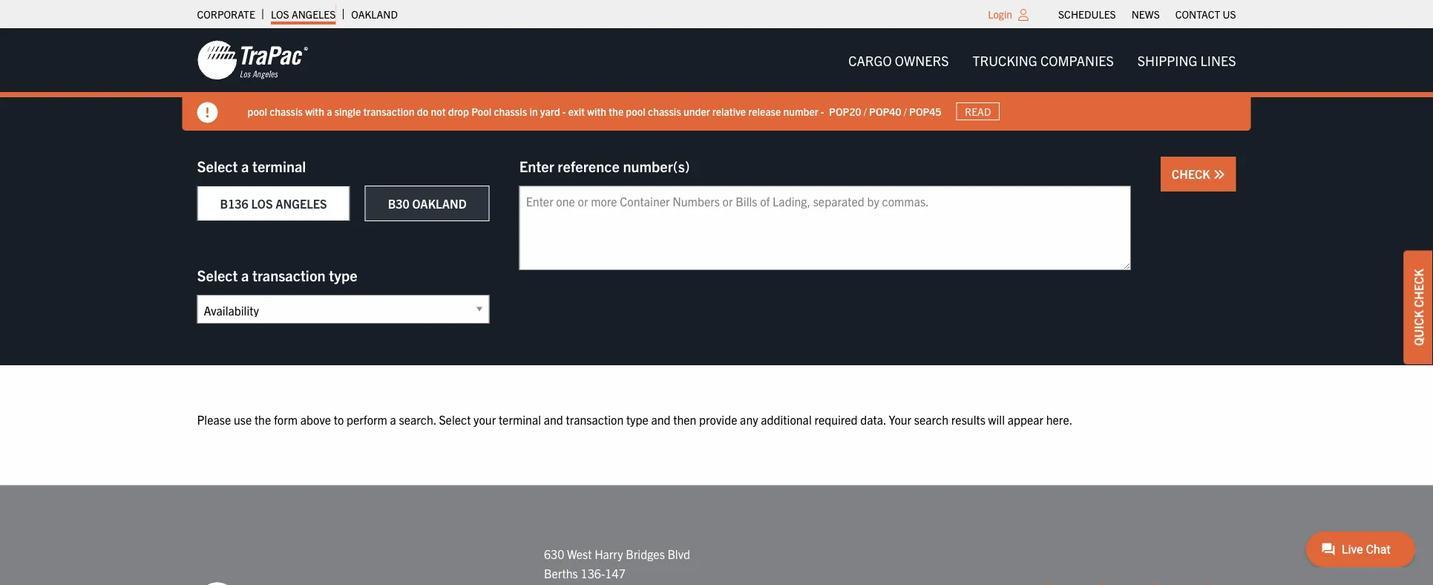 Task type: locate. For each thing, give the bounding box(es) containing it.
contact us
[[1176, 7, 1237, 21]]

with left single
[[305, 104, 324, 118]]

2 vertical spatial select
[[439, 412, 471, 427]]

1 vertical spatial check
[[1411, 269, 1426, 307]]

1 horizontal spatial type
[[627, 412, 649, 427]]

1 horizontal spatial oakland
[[412, 196, 467, 211]]

0 horizontal spatial the
[[255, 412, 271, 427]]

read link
[[957, 102, 1000, 120]]

0 horizontal spatial /
[[864, 104, 867, 118]]

0 vertical spatial terminal
[[252, 156, 306, 175]]

1 horizontal spatial solid image
[[1214, 169, 1225, 180]]

Enter reference number(s) text field
[[520, 186, 1131, 270]]

menu bar inside banner
[[837, 45, 1249, 75]]

1 horizontal spatial the
[[609, 104, 624, 118]]

chassis left single
[[270, 104, 303, 118]]

solid image
[[197, 102, 218, 123], [1214, 169, 1225, 180]]

companies
[[1041, 52, 1114, 68]]

2 / from the left
[[904, 104, 907, 118]]

to
[[334, 412, 344, 427]]

release
[[749, 104, 781, 118]]

2 pool from the left
[[626, 104, 646, 118]]

oakland
[[351, 7, 398, 21], [412, 196, 467, 211]]

0 horizontal spatial with
[[305, 104, 324, 118]]

pool up "select a terminal"
[[248, 104, 267, 118]]

harry
[[595, 547, 623, 561]]

the right use
[[255, 412, 271, 427]]

0 horizontal spatial oakland
[[351, 7, 398, 21]]

cargo owners link
[[837, 45, 961, 75]]

footer
[[0, 485, 1434, 585]]

a up b136
[[241, 156, 249, 175]]

0 vertical spatial solid image
[[197, 102, 218, 123]]

pool up number(s)
[[626, 104, 646, 118]]

schedules link
[[1059, 4, 1116, 25]]

1 horizontal spatial with
[[587, 104, 607, 118]]

a left single
[[327, 104, 332, 118]]

in
[[530, 104, 538, 118]]

menu bar
[[1051, 4, 1244, 25], [837, 45, 1249, 75]]

terminal
[[252, 156, 306, 175], [499, 412, 541, 427]]

los angeles
[[271, 7, 336, 21]]

transaction
[[363, 104, 415, 118], [252, 265, 326, 284], [566, 412, 624, 427]]

banner containing cargo owners
[[0, 28, 1434, 131]]

check button
[[1161, 157, 1237, 192]]

1 horizontal spatial /
[[904, 104, 907, 118]]

los angeles link
[[271, 4, 336, 25]]

data.
[[861, 412, 886, 427]]

1 vertical spatial terminal
[[499, 412, 541, 427]]

here.
[[1047, 412, 1073, 427]]

0 horizontal spatial and
[[544, 412, 563, 427]]

menu bar containing cargo owners
[[837, 45, 1249, 75]]

type
[[329, 265, 358, 284], [627, 412, 649, 427]]

us
[[1223, 7, 1237, 21]]

147
[[605, 566, 626, 580]]

0 horizontal spatial type
[[329, 265, 358, 284]]

0 horizontal spatial check
[[1172, 166, 1214, 181]]

1 vertical spatial angeles
[[276, 196, 327, 211]]

contact
[[1176, 7, 1221, 21]]

angeles left oakland link
[[292, 7, 336, 21]]

please use the form above to perform a search. select your terminal and transaction type and then provide any additional required data. your search results will appear here.
[[197, 412, 1073, 427]]

2 chassis from the left
[[494, 104, 527, 118]]

2 horizontal spatial chassis
[[648, 104, 681, 118]]

b136 los angeles
[[220, 196, 327, 211]]

1 vertical spatial los angeles image
[[197, 581, 309, 585]]

and left then
[[652, 412, 671, 427]]

0 vertical spatial check
[[1172, 166, 1214, 181]]

news link
[[1132, 4, 1160, 25]]

chassis left the in
[[494, 104, 527, 118]]

0 horizontal spatial -
[[563, 104, 566, 118]]

- left 'exit'
[[563, 104, 566, 118]]

cargo owners
[[849, 52, 949, 68]]

will
[[989, 412, 1005, 427]]

provide
[[699, 412, 738, 427]]

login link
[[988, 7, 1013, 21]]

0 vertical spatial menu bar
[[1051, 4, 1244, 25]]

angeles down "select a terminal"
[[276, 196, 327, 211]]

and
[[544, 412, 563, 427], [652, 412, 671, 427]]

1 horizontal spatial transaction
[[363, 104, 415, 118]]

/ left pop45
[[904, 104, 907, 118]]

quick check
[[1411, 269, 1426, 346]]

menu bar down light icon
[[837, 45, 1249, 75]]

news
[[1132, 7, 1160, 21]]

pop40
[[869, 104, 902, 118]]

select up b136
[[197, 156, 238, 175]]

terminal up b136 los angeles
[[252, 156, 306, 175]]

transaction inside banner
[[363, 104, 415, 118]]

angeles
[[292, 7, 336, 21], [276, 196, 327, 211]]

los right corporate
[[271, 7, 289, 21]]

select for select a terminal
[[197, 156, 238, 175]]

2 vertical spatial transaction
[[566, 412, 624, 427]]

number(s)
[[623, 156, 690, 175]]

1 vertical spatial oakland
[[412, 196, 467, 211]]

search
[[915, 412, 949, 427]]

0 vertical spatial los angeles image
[[197, 39, 309, 81]]

check
[[1172, 166, 1214, 181], [1411, 269, 1426, 307]]

1 horizontal spatial -
[[821, 104, 825, 118]]

pop20
[[829, 104, 862, 118]]

menu bar up shipping
[[1051, 4, 1244, 25]]

0 vertical spatial select
[[197, 156, 238, 175]]

trucking
[[973, 52, 1038, 68]]

2 and from the left
[[652, 412, 671, 427]]

1 horizontal spatial chassis
[[494, 104, 527, 118]]

a down b136
[[241, 265, 249, 284]]

b30 oakland
[[388, 196, 467, 211]]

1 horizontal spatial pool
[[626, 104, 646, 118]]

terminal right your
[[499, 412, 541, 427]]

0 vertical spatial transaction
[[363, 104, 415, 118]]

number
[[784, 104, 819, 118]]

with
[[305, 104, 324, 118], [587, 104, 607, 118]]

1 vertical spatial the
[[255, 412, 271, 427]]

los angeles image
[[197, 39, 309, 81], [197, 581, 309, 585]]

1 vertical spatial solid image
[[1214, 169, 1225, 180]]

solid image inside check button
[[1214, 169, 1225, 180]]

check inside button
[[1172, 166, 1214, 181]]

0 horizontal spatial pool
[[248, 104, 267, 118]]

then
[[674, 412, 697, 427]]

b136
[[220, 196, 249, 211]]

and right your
[[544, 412, 563, 427]]

1 horizontal spatial terminal
[[499, 412, 541, 427]]

0 vertical spatial angeles
[[292, 7, 336, 21]]

above
[[301, 412, 331, 427]]

0 horizontal spatial solid image
[[197, 102, 218, 123]]

quick check link
[[1404, 250, 1434, 364]]

1 vertical spatial transaction
[[252, 265, 326, 284]]

chassis left "under"
[[648, 104, 681, 118]]

the right 'exit'
[[609, 104, 624, 118]]

a
[[327, 104, 332, 118], [241, 156, 249, 175], [241, 265, 249, 284], [390, 412, 396, 427]]

los
[[271, 7, 289, 21], [251, 196, 273, 211]]

/
[[864, 104, 867, 118], [904, 104, 907, 118]]

oakland right b30 at top
[[412, 196, 467, 211]]

0 vertical spatial type
[[329, 265, 358, 284]]

yard
[[540, 104, 560, 118]]

shipping
[[1138, 52, 1198, 68]]

trucking companies link
[[961, 45, 1126, 75]]

shipping lines
[[1138, 52, 1237, 68]]

pool
[[248, 104, 267, 118], [626, 104, 646, 118]]

the
[[609, 104, 624, 118], [255, 412, 271, 427]]

select left your
[[439, 412, 471, 427]]

select down b136
[[197, 265, 238, 284]]

with right 'exit'
[[587, 104, 607, 118]]

/ right pop20
[[864, 104, 867, 118]]

1 vertical spatial select
[[197, 265, 238, 284]]

oakland right los angeles
[[351, 7, 398, 21]]

1 los angeles image from the top
[[197, 39, 309, 81]]

0 horizontal spatial chassis
[[270, 104, 303, 118]]

do
[[417, 104, 429, 118]]

2 with from the left
[[587, 104, 607, 118]]

chassis
[[270, 104, 303, 118], [494, 104, 527, 118], [648, 104, 681, 118]]

a left 'search.'
[[390, 412, 396, 427]]

los right b136
[[251, 196, 273, 211]]

banner
[[0, 28, 1434, 131]]

1 vertical spatial los
[[251, 196, 273, 211]]

select
[[197, 156, 238, 175], [197, 265, 238, 284], [439, 412, 471, 427]]

1 horizontal spatial and
[[652, 412, 671, 427]]

1 vertical spatial menu bar
[[837, 45, 1249, 75]]

-
[[563, 104, 566, 118], [821, 104, 825, 118]]

- right number
[[821, 104, 825, 118]]



Task type: describe. For each thing, give the bounding box(es) containing it.
2 los angeles image from the top
[[197, 581, 309, 585]]

menu bar containing schedules
[[1051, 4, 1244, 25]]

bridges
[[626, 547, 665, 561]]

quick
[[1411, 310, 1426, 346]]

required
[[815, 412, 858, 427]]

630
[[544, 547, 565, 561]]

select a terminal
[[197, 156, 306, 175]]

pop45
[[910, 104, 942, 118]]

0 vertical spatial the
[[609, 104, 624, 118]]

search.
[[399, 412, 436, 427]]

west
[[567, 547, 592, 561]]

0 horizontal spatial terminal
[[252, 156, 306, 175]]

read
[[965, 105, 992, 118]]

use
[[234, 412, 252, 427]]

your
[[474, 412, 496, 427]]

form
[[274, 412, 298, 427]]

light image
[[1019, 9, 1029, 21]]

login
[[988, 7, 1013, 21]]

1 / from the left
[[864, 104, 867, 118]]

single
[[335, 104, 361, 118]]

your
[[889, 412, 912, 427]]

schedules
[[1059, 7, 1116, 21]]

shipping lines link
[[1126, 45, 1249, 75]]

lines
[[1201, 52, 1237, 68]]

1 vertical spatial type
[[627, 412, 649, 427]]

1 pool from the left
[[248, 104, 267, 118]]

oakland link
[[351, 4, 398, 25]]

trucking companies
[[973, 52, 1114, 68]]

perform
[[347, 412, 388, 427]]

1 with from the left
[[305, 104, 324, 118]]

not
[[431, 104, 446, 118]]

1 horizontal spatial check
[[1411, 269, 1426, 307]]

0 vertical spatial oakland
[[351, 7, 398, 21]]

any
[[740, 412, 759, 427]]

select a transaction type
[[197, 265, 358, 284]]

3 chassis from the left
[[648, 104, 681, 118]]

owners
[[895, 52, 949, 68]]

0 horizontal spatial transaction
[[252, 265, 326, 284]]

contact us link
[[1176, 4, 1237, 25]]

footer containing 630 west harry bridges blvd
[[0, 485, 1434, 585]]

appear
[[1008, 412, 1044, 427]]

drop
[[448, 104, 469, 118]]

corporate link
[[197, 4, 255, 25]]

reference
[[558, 156, 620, 175]]

b30
[[388, 196, 410, 211]]

exit
[[569, 104, 585, 118]]

1 and from the left
[[544, 412, 563, 427]]

enter
[[520, 156, 554, 175]]

under
[[684, 104, 710, 118]]

enter reference number(s)
[[520, 156, 690, 175]]

results
[[952, 412, 986, 427]]

berths
[[544, 566, 578, 580]]

select for select a transaction type
[[197, 265, 238, 284]]

cargo
[[849, 52, 892, 68]]

blvd
[[668, 547, 691, 561]]

136-
[[581, 566, 605, 580]]

additional
[[761, 412, 812, 427]]

1 chassis from the left
[[270, 104, 303, 118]]

corporate
[[197, 7, 255, 21]]

please
[[197, 412, 231, 427]]

630 west harry bridges blvd berths 136-147
[[544, 547, 691, 580]]

2 horizontal spatial transaction
[[566, 412, 624, 427]]

1 - from the left
[[563, 104, 566, 118]]

relative
[[713, 104, 746, 118]]

pool
[[472, 104, 492, 118]]

0 vertical spatial los
[[271, 7, 289, 21]]

2 - from the left
[[821, 104, 825, 118]]

pool chassis with a single transaction  do not drop pool chassis in yard -  exit with the pool chassis under relative release number -  pop20 / pop40 / pop45
[[248, 104, 942, 118]]



Task type: vqa. For each thing, say whether or not it's contained in the screenshot.
the middle transaction
yes



